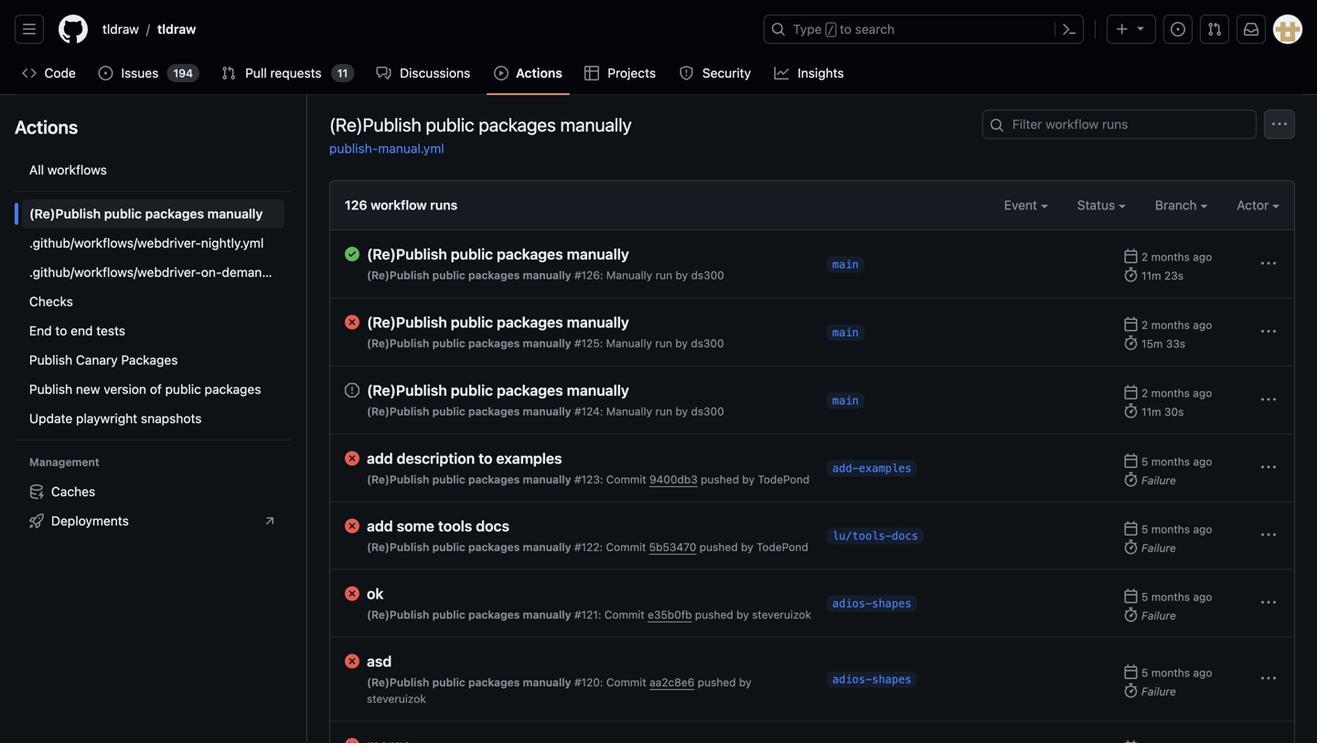 Task type: vqa. For each thing, say whether or not it's contained in the screenshot.


Task type: describe. For each thing, give the bounding box(es) containing it.
pushed inside asd (re)publish public packages manually #120: commit aa2c8e6 pushed             by steveruizok
[[698, 676, 736, 689]]

update
[[29, 411, 73, 426]]

todepond for add description to examples
[[758, 473, 810, 486]]

(re)publish public packages manually (re)publish public packages manually #125: manually run                           by ds300
[[367, 314, 724, 350]]

ok (re)publish public packages manually #121: commit e35b0fb pushed             by steveruizok
[[367, 585, 811, 622]]

caches
[[51, 484, 95, 499]]

packages
[[121, 353, 178, 368]]

event button
[[1004, 196, 1048, 215]]

steveruizok link for asd
[[367, 693, 426, 706]]

#123:
[[574, 473, 603, 486]]

ds300 link for (re)publish public packages manually (re)publish public packages manually #124: manually run                           by ds300
[[691, 405, 724, 418]]

comment discussion image
[[376, 66, 391, 80]]

actor button
[[1237, 196, 1280, 215]]

11m 30s
[[1142, 406, 1184, 418]]

run duration image
[[1124, 336, 1138, 350]]

commit inside the add some tools docs (re)publish public packages manually #122: commit 5b53470 pushed             by todepond
[[606, 541, 646, 554]]

calendar image for (re)publish public packages manually (re)publish public packages manually #125: manually run                           by ds300
[[1124, 317, 1138, 332]]

adios-shapes for ok
[[832, 598, 912, 611]]

todepond link for examples
[[758, 473, 810, 486]]

(re)publish inside filter workflows 'element'
[[29, 206, 101, 221]]

2 for (re)publish public packages manually (re)publish public packages manually #125: manually run                           by ds300
[[1142, 319, 1148, 332]]

run for (re)publish public packages manually (re)publish public packages manually #124: manually run                           by ds300
[[655, 405, 672, 418]]

command palette image
[[1062, 22, 1077, 37]]

(re)publish public packages manually inside filter workflows 'element'
[[29, 206, 263, 221]]

1 horizontal spatial actions
[[516, 65, 562, 80]]

canary
[[76, 353, 118, 368]]

ago for add some tools docs (re)publish public packages manually #122: commit 5b53470 pushed             by todepond
[[1193, 523, 1212, 536]]

manually inside asd (re)publish public packages manually #120: commit aa2c8e6 pushed             by steveruizok
[[523, 676, 571, 689]]

publish-manual.yml
[[329, 141, 444, 156]]

failed image for add description to examples
[[345, 451, 359, 466]]

pull
[[245, 65, 267, 80]]

add description to examples (re)publish public packages manually #123: commit 9400db3 pushed             by todepond
[[367, 450, 810, 486]]

deployments link
[[22, 507, 284, 536]]

/ for type
[[828, 24, 834, 37]]

notifications image
[[1244, 22, 1259, 37]]

.github/workflows/webdriver-nightly.yml
[[29, 236, 264, 251]]

issue opened image
[[98, 66, 113, 80]]

management
[[29, 456, 99, 469]]

version
[[104, 382, 146, 397]]

#120:
[[574, 676, 603, 689]]

end
[[71, 323, 93, 338]]

all workflows
[[29, 162, 107, 177]]

code link
[[15, 59, 84, 87]]

stopwatch image for packages
[[1124, 684, 1138, 698]]

failed image for add some tools docs
[[345, 519, 359, 534]]

ago for (re)publish public packages manually (re)publish public packages manually #126: manually run                           by ds300
[[1193, 251, 1212, 263]]

failure for add description to examples
[[1142, 474, 1176, 487]]

steveruizok link for ok
[[752, 609, 811, 622]]

update playwright snapshots link
[[22, 404, 284, 434]]

by inside add description to examples (re)publish public packages manually #123: commit 9400db3 pushed             by todepond
[[742, 473, 755, 486]]

2 tldraw from the left
[[157, 21, 196, 37]]

end
[[29, 323, 52, 338]]

security
[[702, 65, 751, 80]]

checks link
[[22, 287, 284, 316]]

commit inside ok (re)publish public packages manually #121: commit e35b0fb pushed             by steveruizok
[[604, 609, 645, 622]]

workflows
[[47, 162, 107, 177]]

1 tldraw link from the left
[[95, 15, 146, 44]]

#125:
[[574, 337, 603, 350]]

ds300 link for (re)publish public packages manually (re)publish public packages manually #126: manually run                           by ds300
[[691, 269, 724, 282]]

public inside add description to examples (re)publish public packages manually #123: commit 9400db3 pushed             by todepond
[[432, 473, 465, 486]]

adios- for ok
[[832, 598, 872, 611]]

stopwatch image for examples
[[1124, 472, 1138, 487]]

show options image for (re)publish public packages manually (re)publish public packages manually #124: manually run                           by ds300
[[1261, 393, 1276, 407]]

9400db3 link
[[649, 473, 698, 486]]

33s
[[1166, 338, 1186, 350]]

calendar image for ok (re)publish public packages manually #121: commit e35b0fb pushed             by steveruizok
[[1124, 589, 1138, 604]]

main link for (re)publish public packages manually (re)publish public packages manually #126: manually run                           by ds300
[[827, 256, 864, 273]]

to for add
[[479, 450, 493, 467]]

update playwright snapshots
[[29, 411, 202, 426]]

graph image
[[774, 66, 789, 80]]

status
[[1077, 198, 1119, 213]]

tools
[[438, 518, 472, 535]]

filter workflows element
[[22, 199, 293, 434]]

insights
[[798, 65, 844, 80]]

add-examples
[[832, 462, 912, 475]]

1 horizontal spatial (re)publish public packages manually
[[329, 114, 632, 135]]

5b53470
[[649, 541, 696, 554]]

#126:
[[574, 269, 603, 282]]

cancelled image
[[345, 383, 359, 398]]

by inside ok (re)publish public packages manually #121: commit e35b0fb pushed             by steveruizok
[[736, 609, 749, 622]]

show options image for (re)publish public packages manually (re)publish public packages manually #125: manually run                           by ds300
[[1261, 324, 1276, 339]]

play image
[[494, 66, 509, 80]]

tests
[[96, 323, 125, 338]]

packages inside asd (re)publish public packages manually #120: commit aa2c8e6 pushed             by steveruizok
[[468, 676, 520, 689]]

show options image for add description to examples
[[1261, 461, 1276, 475]]

main for (re)publish public packages manually (re)publish public packages manually #124: manually run                           by ds300
[[832, 394, 859, 407]]

11m for (re)publish public packages manually (re)publish public packages manually #124: manually run                           by ds300
[[1142, 406, 1161, 418]]

code
[[44, 65, 76, 80]]

branch
[[1155, 198, 1200, 213]]

shapes for asd
[[872, 674, 912, 686]]

publish canary packages link
[[22, 346, 284, 375]]

publish new version of public packages
[[29, 382, 261, 397]]

add for add description to examples
[[367, 450, 393, 467]]

tldraw / tldraw
[[102, 21, 196, 37]]

steveruizok for ok
[[752, 609, 811, 622]]

manually for (re)publish public packages manually (re)publish public packages manually #124: manually run                           by ds300
[[606, 405, 652, 418]]

ds300 link for (re)publish public packages manually (re)publish public packages manually #125: manually run                           by ds300
[[691, 337, 724, 350]]

main link for (re)publish public packages manually (re)publish public packages manually #124: manually run                           by ds300
[[827, 393, 864, 409]]

workflow
[[371, 198, 427, 213]]

.github/workflows/webdriver- for nightly.yml
[[29, 236, 201, 251]]

projects link
[[577, 59, 664, 87]]

2 months ago for (re)publish public packages manually (re)publish public packages manually #125: manually run                           by ds300
[[1142, 319, 1212, 332]]

.github/workflows/webdriver-nightly.yml link
[[22, 229, 284, 258]]

5 for asd
[[1142, 667, 1148, 680]]

ds300 for (re)publish public packages manually (re)publish public packages manually #124: manually run                           by ds300
[[691, 405, 724, 418]]

to inside filter workflows 'element'
[[55, 323, 67, 338]]

on-
[[201, 265, 222, 280]]

search image
[[990, 118, 1004, 133]]

pushed inside add description to examples (re)publish public packages manually #123: commit 9400db3 pushed             by todepond
[[701, 473, 739, 486]]

5 months ago for add description to examples
[[1142, 456, 1212, 468]]

pushed inside ok (re)publish public packages manually #121: commit e35b0fb pushed             by steveruizok
[[695, 609, 733, 622]]

issues
[[121, 65, 159, 80]]

asd link
[[367, 653, 812, 671]]

adios-shapes for asd
[[832, 674, 912, 686]]

failed image for asd
[[345, 654, 359, 669]]

triangle down image
[[1133, 21, 1148, 35]]

manually up #126:
[[567, 246, 629, 263]]

manually for (re)publish public packages manually (re)publish public packages manually #125: manually run                           by ds300
[[606, 337, 652, 350]]

event
[[1004, 198, 1041, 213]]

months for (re)publish public packages manually (re)publish public packages manually #126: manually run                           by ds300
[[1151, 251, 1190, 263]]

show options image for asd
[[1261, 672, 1276, 686]]

30s
[[1164, 406, 1184, 418]]

add some tools docs (re)publish public packages manually #122: commit 5b53470 pushed             by todepond
[[367, 518, 808, 554]]

todepond link for docs
[[757, 541, 808, 554]]

failed image for ok
[[345, 587, 359, 601]]

issue opened image
[[1171, 22, 1185, 37]]

actor
[[1237, 198, 1272, 213]]

e35b0fb
[[648, 609, 692, 622]]

deployments
[[51, 514, 129, 529]]

aa2c8e6
[[650, 676, 695, 689]]

by inside the add some tools docs (re)publish public packages manually #122: commit 5b53470 pushed             by todepond
[[741, 541, 753, 554]]

(re)publish inside asd (re)publish public packages manually #120: commit aa2c8e6 pushed             by steveruizok
[[367, 676, 429, 689]]

194
[[173, 67, 193, 80]]

11
[[337, 67, 348, 80]]

caches link
[[22, 477, 284, 507]]

stopwatch image for docs
[[1124, 540, 1138, 555]]

aa2c8e6 link
[[650, 676, 695, 689]]

1 tldraw from the left
[[102, 21, 139, 37]]

manually for (re)publish public packages manually (re)publish public packages manually #126: manually run                           by ds300
[[606, 269, 652, 282]]

(re)publish inside ok (re)publish public packages manually #121: commit e35b0fb pushed             by steveruizok
[[367, 609, 429, 622]]

shapes for ok
[[872, 598, 912, 611]]

(re)publish inside the add some tools docs (re)publish public packages manually #122: commit 5b53470 pushed             by todepond
[[367, 541, 429, 554]]

5b53470 link
[[649, 541, 696, 554]]

months for add description to examples (re)publish public packages manually #123: commit 9400db3 pushed             by todepond
[[1151, 456, 1190, 468]]

ago for asd (re)publish public packages manually #120: commit aa2c8e6 pushed             by steveruizok
[[1193, 667, 1212, 680]]

11m 23s
[[1142, 269, 1184, 282]]

add some tools docs link
[[367, 517, 812, 536]]

some
[[397, 518, 434, 535]]

public inside ok (re)publish public packages manually #121: commit e35b0fb pushed             by steveruizok
[[432, 609, 465, 622]]

main for (re)publish public packages manually (re)publish public packages manually #125: manually run                           by ds300
[[832, 326, 859, 339]]

failure for asd
[[1142, 686, 1176, 698]]

(re)publish public packages manually link for (re)publish public packages manually (re)publish public packages manually #125: manually run                           by ds300
[[367, 313, 812, 332]]

add description to examples link
[[367, 450, 812, 468]]

commit inside asd (re)publish public packages manually #120: commit aa2c8e6 pushed             by steveruizok
[[606, 676, 646, 689]]

months for asd (re)publish public packages manually #120: commit aa2c8e6 pushed             by steveruizok
[[1151, 667, 1190, 680]]

3 failed image from the top
[[345, 739, 359, 744]]

ok
[[367, 585, 384, 603]]

(re)publish public packages manually link up .github/workflows/webdriver-nightly.yml
[[22, 199, 284, 229]]

9400db3
[[649, 473, 698, 486]]

months for ok (re)publish public packages manually #121: commit e35b0fb pushed             by steveruizok
[[1151, 591, 1190, 604]]

calendar image for packages
[[1124, 665, 1138, 680]]

run for (re)publish public packages manually (re)publish public packages manually #125: manually run                           by ds300
[[655, 337, 672, 350]]

requests
[[270, 65, 322, 80]]

5 for add some tools docs
[[1142, 523, 1148, 536]]



Task type: locate. For each thing, give the bounding box(es) containing it.
run duration image for (re)publish public packages manually (re)publish public packages manually #124: manually run                           by ds300
[[1124, 404, 1138, 418]]

docs right tools at bottom left
[[476, 518, 509, 535]]

manual.yml
[[378, 141, 444, 156]]

1 adios- from the top
[[832, 598, 872, 611]]

1 horizontal spatial docs
[[892, 530, 918, 543]]

2 vertical spatial to
[[479, 450, 493, 467]]

2 ds300 link from the top
[[691, 337, 724, 350]]

2 vertical spatial ds300 link
[[691, 405, 724, 418]]

3 main from the top
[[832, 394, 859, 407]]

(re)publish public packages manually up .github/workflows/webdriver-nightly.yml
[[29, 206, 263, 221]]

add
[[367, 450, 393, 467], [367, 518, 393, 535]]

failed image up cancelled image
[[345, 315, 359, 330]]

manually right #125:
[[606, 337, 652, 350]]

.github/workflows/webdriver- inside .github/workflows/webdriver-nightly.yml link
[[29, 236, 201, 251]]

1 horizontal spatial examples
[[859, 462, 912, 475]]

pushed right 9400db3 link
[[701, 473, 739, 486]]

1 shapes from the top
[[872, 598, 912, 611]]

snapshots
[[141, 411, 202, 426]]

calendar image for add some tools docs (re)publish public packages manually #122: commit 5b53470 pushed             by todepond
[[1124, 521, 1138, 536]]

0 vertical spatial shapes
[[872, 598, 912, 611]]

0 horizontal spatial tldraw link
[[95, 15, 146, 44]]

actions link
[[487, 59, 570, 87]]

homepage image
[[59, 15, 88, 44]]

2 failed image from the top
[[345, 654, 359, 669]]

todepond link left lu/tools-
[[757, 541, 808, 554]]

.github/workflows/webdriver- for on-
[[29, 265, 201, 280]]

2 failed image from the top
[[345, 451, 359, 466]]

1 calendar image from the top
[[1124, 317, 1138, 332]]

5 months ago for add some tools docs
[[1142, 523, 1212, 536]]

run up 9400db3 link
[[655, 405, 672, 418]]

by inside the (re)publish public packages manually (re)publish public packages manually #124: manually run                           by ds300
[[675, 405, 688, 418]]

3 show options image from the top
[[1261, 596, 1276, 611]]

0 vertical spatial adios-
[[832, 598, 872, 611]]

.github/workflows/webdriver- inside .github/workflows/webdriver-on-demand.yml link
[[29, 265, 201, 280]]

manually inside filter workflows 'element'
[[207, 206, 263, 221]]

ago for (re)publish public packages manually (re)publish public packages manually #124: manually run                           by ds300
[[1193, 387, 1212, 400]]

manually left #124:
[[523, 405, 571, 418]]

4 ago from the top
[[1193, 456, 1212, 468]]

calendar image
[[1124, 317, 1138, 332], [1124, 385, 1138, 400], [1124, 454, 1138, 468], [1124, 521, 1138, 536], [1124, 589, 1138, 604]]

2 calendar image from the top
[[1124, 665, 1138, 680]]

1 vertical spatial stopwatch image
[[1124, 540, 1138, 555]]

1 horizontal spatial to
[[479, 450, 493, 467]]

1 vertical spatial steveruizok link
[[367, 693, 426, 706]]

0 vertical spatial ds300 link
[[691, 269, 724, 282]]

run inside (re)publish public packages manually (re)publish public packages manually #125: manually run                           by ds300
[[655, 337, 672, 350]]

4 months from the top
[[1151, 456, 1190, 468]]

show options image for (re)publish public packages manually
[[1261, 256, 1276, 271]]

stopwatch image
[[1124, 472, 1138, 487], [1124, 540, 1138, 555], [1124, 684, 1138, 698]]

pushed right the e35b0fb
[[695, 609, 733, 622]]

adios-shapes
[[832, 598, 912, 611], [832, 674, 912, 686]]

table image
[[584, 66, 599, 80]]

2 for (re)publish public packages manually (re)publish public packages manually #124: manually run                           by ds300
[[1142, 387, 1148, 400]]

add-
[[832, 462, 859, 475]]

0 vertical spatial 2
[[1142, 251, 1148, 263]]

packages
[[479, 114, 556, 135], [145, 206, 204, 221], [497, 246, 563, 263], [468, 269, 520, 282], [497, 314, 563, 331], [468, 337, 520, 350], [205, 382, 261, 397], [497, 382, 563, 399], [468, 405, 520, 418], [468, 473, 520, 486], [468, 541, 520, 554], [468, 609, 520, 622], [468, 676, 520, 689]]

ds300 link
[[691, 269, 724, 282], [691, 337, 724, 350], [691, 405, 724, 418]]

#124:
[[574, 405, 603, 418]]

1 show options image from the top
[[1261, 256, 1276, 271]]

0 vertical spatial show options image
[[1261, 324, 1276, 339]]

1 run from the top
[[655, 269, 672, 282]]

3 2 months ago from the top
[[1142, 387, 1212, 400]]

2 vertical spatial calendar image
[[1124, 741, 1138, 744]]

calendar image for manually
[[1124, 249, 1138, 263]]

0 vertical spatial publish
[[29, 353, 72, 368]]

1 vertical spatial run
[[655, 337, 672, 350]]

2 failure from the top
[[1142, 542, 1176, 555]]

failure for ok
[[1142, 610, 1176, 622]]

3 run from the top
[[655, 405, 672, 418]]

2 adios-shapes from the top
[[832, 674, 912, 686]]

manually left #123:
[[523, 473, 571, 486]]

actions
[[516, 65, 562, 80], [15, 116, 78, 138]]

examples
[[496, 450, 562, 467], [859, 462, 912, 475]]

public inside the add some tools docs (re)publish public packages manually #122: commit 5b53470 pushed             by todepond
[[432, 541, 465, 554]]

3 calendar image from the top
[[1124, 741, 1138, 744]]

0 horizontal spatial /
[[146, 21, 150, 37]]

shield image
[[679, 66, 694, 80]]

1 vertical spatial failed image
[[345, 451, 359, 466]]

manually left #120:
[[523, 676, 571, 689]]

3 main link from the top
[[827, 393, 864, 409]]

calendar image
[[1124, 249, 1138, 263], [1124, 665, 1138, 680], [1124, 741, 1138, 744]]

tldraw link
[[95, 15, 146, 44], [150, 15, 203, 44]]

3 failed image from the top
[[345, 587, 359, 601]]

.github/workflows/webdriver-on-demand.yml
[[29, 265, 293, 280]]

0 horizontal spatial (re)publish public packages manually
[[29, 206, 263, 221]]

5 months ago for asd
[[1142, 667, 1212, 680]]

projects
[[608, 65, 656, 80]]

add inside add description to examples (re)publish public packages manually #123: commit 9400db3 pushed             by todepond
[[367, 450, 393, 467]]

(re)publish public packages manually link up #124:
[[367, 381, 812, 400]]

search
[[855, 21, 895, 37]]

1 vertical spatial 2 months ago
[[1142, 319, 1212, 332]]

list containing all workflows
[[15, 148, 293, 543]]

1 main link from the top
[[827, 256, 864, 273]]

None search field
[[982, 110, 1257, 139]]

publish new version of public packages link
[[22, 375, 284, 404]]

0 vertical spatial to
[[840, 21, 852, 37]]

0 horizontal spatial to
[[55, 323, 67, 338]]

1 vertical spatial (re)publish public packages manually
[[29, 206, 263, 221]]

1 vertical spatial .github/workflows/webdriver-
[[29, 265, 201, 280]]

add for add some tools docs
[[367, 518, 393, 535]]

failed image
[[345, 519, 359, 534], [345, 654, 359, 669], [345, 739, 359, 744]]

ok link
[[367, 585, 812, 603]]

7 months from the top
[[1151, 667, 1190, 680]]

list containing tldraw / tldraw
[[95, 15, 753, 44]]

git pull request image
[[1207, 22, 1222, 37]]

1 vertical spatial actions
[[15, 116, 78, 138]]

(re)publish public packages manually link for (re)publish public packages manually (re)publish public packages manually #126: manually run                           by ds300
[[367, 245, 812, 263]]

0 vertical spatial main link
[[827, 256, 864, 273]]

1 2 months ago from the top
[[1142, 251, 1212, 263]]

(re)publish inside add description to examples (re)publish public packages manually #123: commit 9400db3 pushed             by todepond
[[367, 473, 429, 486]]

5 for add description to examples
[[1142, 456, 1148, 468]]

2 vertical spatial failed image
[[345, 587, 359, 601]]

run for (re)publish public packages manually (re)publish public packages manually #126: manually run                           by ds300
[[655, 269, 672, 282]]

3 2 from the top
[[1142, 387, 1148, 400]]

3 ds300 from the top
[[691, 405, 724, 418]]

ago for (re)publish public packages manually (re)publish public packages manually #125: manually run                           by ds300
[[1193, 319, 1212, 332]]

status button
[[1077, 196, 1126, 215]]

0 vertical spatial failed image
[[345, 315, 359, 330]]

11m left 23s
[[1142, 269, 1161, 282]]

adios-shapes link for ok
[[827, 596, 917, 612]]

pushed inside the add some tools docs (re)publish public packages manually #122: commit 5b53470 pushed             by todepond
[[700, 541, 738, 554]]

2 up 11m 30s
[[1142, 387, 1148, 400]]

1 failed image from the top
[[345, 519, 359, 534]]

failure for add some tools docs
[[1142, 542, 1176, 555]]

publish for publish new version of public packages
[[29, 382, 72, 397]]

main
[[832, 258, 859, 271], [832, 326, 859, 339], [832, 394, 859, 407]]

0 vertical spatial add
[[367, 450, 393, 467]]

ds300 for (re)publish public packages manually (re)publish public packages manually #125: manually run                           by ds300
[[691, 337, 724, 350]]

0 vertical spatial failed image
[[345, 519, 359, 534]]

1 ds300 from the top
[[691, 269, 724, 282]]

1 vertical spatial 11m
[[1142, 406, 1161, 418]]

pushed right 5b53470 link
[[700, 541, 738, 554]]

#121:
[[574, 609, 601, 622]]

todepond
[[758, 473, 810, 486], [757, 541, 808, 554]]

2 main from the top
[[832, 326, 859, 339]]

2 adios- from the top
[[832, 674, 872, 686]]

/ for tldraw
[[146, 21, 150, 37]]

0 horizontal spatial steveruizok
[[367, 693, 426, 706]]

2 months ago for (re)publish public packages manually (re)publish public packages manually #124: manually run                           by ds300
[[1142, 387, 1212, 400]]

1 horizontal spatial tldraw link
[[150, 15, 203, 44]]

ago for ok (re)publish public packages manually #121: commit e35b0fb pushed             by steveruizok
[[1193, 591, 1212, 604]]

manually right #126:
[[606, 269, 652, 282]]

ds300 for (re)publish public packages manually (re)publish public packages manually #126: manually run                           by ds300
[[691, 269, 724, 282]]

failed image left ok
[[345, 587, 359, 601]]

packages inside ok (re)publish public packages manually #121: commit e35b0fb pushed             by steveruizok
[[468, 609, 520, 622]]

1 vertical spatial to
[[55, 323, 67, 338]]

0 vertical spatial todepond link
[[758, 473, 810, 486]]

2 vertical spatial main link
[[827, 393, 864, 409]]

public
[[426, 114, 474, 135], [104, 206, 142, 221], [451, 246, 493, 263], [432, 269, 465, 282], [451, 314, 493, 331], [432, 337, 465, 350], [165, 382, 201, 397], [451, 382, 493, 399], [432, 405, 465, 418], [432, 473, 465, 486], [432, 541, 465, 554], [432, 609, 465, 622], [432, 676, 465, 689]]

run duration image left 11m 30s
[[1124, 404, 1138, 418]]

#122:
[[574, 541, 603, 554]]

5 ago from the top
[[1193, 523, 1212, 536]]

1 11m from the top
[[1142, 269, 1161, 282]]

Filter workflow runs search field
[[982, 110, 1257, 139]]

3 5 from the top
[[1142, 591, 1148, 604]]

1 vertical spatial todepond link
[[757, 541, 808, 554]]

asd (re)publish public packages manually #120: commit aa2c8e6 pushed             by steveruizok
[[367, 653, 752, 706]]

by inside (re)publish public packages manually (re)publish public packages manually #126: manually run                           by ds300
[[676, 269, 688, 282]]

list
[[95, 15, 753, 44], [15, 148, 293, 543]]

2 stopwatch image from the top
[[1124, 540, 1138, 555]]

2 months ago up 23s
[[1142, 251, 1212, 263]]

steveruizok for asd
[[367, 693, 426, 706]]

adios-shapes link for asd
[[827, 672, 917, 688]]

all workflows link
[[22, 155, 284, 185]]

1 .github/workflows/webdriver- from the top
[[29, 236, 201, 251]]

2 horizontal spatial to
[[840, 21, 852, 37]]

4 show options image from the top
[[1261, 672, 1276, 686]]

(re)publish public packages manually down play icon on the left top of the page
[[329, 114, 632, 135]]

(re)publish public packages manually (re)publish public packages manually #126: manually run                           by ds300
[[367, 246, 724, 282]]

add inside the add some tools docs (re)publish public packages manually #122: commit 5b53470 pushed             by todepond
[[367, 518, 393, 535]]

calendar image for add description to examples (re)publish public packages manually #123: commit 9400db3 pushed             by todepond
[[1124, 454, 1138, 468]]

2 ds300 from the top
[[691, 337, 724, 350]]

discussions
[[400, 65, 470, 80]]

/ right type
[[828, 24, 834, 37]]

126
[[345, 198, 367, 213]]

1 horizontal spatial steveruizok
[[752, 609, 811, 622]]

1 show options image from the top
[[1261, 324, 1276, 339]]

23s
[[1164, 269, 1184, 282]]

2 5 months ago from the top
[[1142, 523, 1212, 536]]

todepond link left add-
[[758, 473, 810, 486]]

2 2 months ago from the top
[[1142, 319, 1212, 332]]

tldraw up 194
[[157, 21, 196, 37]]

1 main from the top
[[832, 258, 859, 271]]

4 failure from the top
[[1142, 686, 1176, 698]]

2 manually from the top
[[606, 337, 652, 350]]

2 main link from the top
[[827, 324, 864, 341]]

1 adios-shapes from the top
[[832, 598, 912, 611]]

examples up the lu/tools-docs link
[[859, 462, 912, 475]]

commit right #123:
[[606, 473, 646, 486]]

(re)publish public packages manually link up #126:
[[367, 245, 812, 263]]

type / to search
[[793, 21, 895, 37]]

4 5 months ago from the top
[[1142, 667, 1212, 680]]

/ inside the "type / to search"
[[828, 24, 834, 37]]

lu/tools-
[[832, 530, 892, 543]]

commit right #122:
[[606, 541, 646, 554]]

1 5 from the top
[[1142, 456, 1148, 468]]

manually inside add description to examples (re)publish public packages manually #123: commit 9400db3 pushed             by todepond
[[523, 473, 571, 486]]

publish down end on the left top of page
[[29, 353, 72, 368]]

.github/workflows/webdriver-
[[29, 236, 201, 251], [29, 265, 201, 280]]

ago for add description to examples (re)publish public packages manually #123: commit 9400db3 pushed             by todepond
[[1193, 456, 1212, 468]]

3 months from the top
[[1151, 387, 1190, 400]]

3 calendar image from the top
[[1124, 454, 1138, 468]]

docs down add-examples
[[892, 530, 918, 543]]

to left search
[[840, 21, 852, 37]]

1 stopwatch image from the top
[[1124, 472, 1138, 487]]

1 vertical spatial main
[[832, 326, 859, 339]]

main for (re)publish public packages manually (re)publish public packages manually #126: manually run                           by ds300
[[832, 258, 859, 271]]

run
[[655, 269, 672, 282], [655, 337, 672, 350], [655, 405, 672, 418]]

adios- for asd
[[832, 674, 872, 686]]

0 horizontal spatial examples
[[496, 450, 562, 467]]

manually left #125:
[[523, 337, 571, 350]]

1 vertical spatial adios-
[[832, 674, 872, 686]]

6 ago from the top
[[1193, 591, 1212, 604]]

0 vertical spatial actions
[[516, 65, 562, 80]]

insights link
[[767, 59, 853, 87]]

2 .github/workflows/webdriver- from the top
[[29, 265, 201, 280]]

manually inside ok (re)publish public packages manually #121: commit e35b0fb pushed             by steveruizok
[[523, 609, 571, 622]]

playwright
[[76, 411, 137, 426]]

by inside asd (re)publish public packages manually #120: commit aa2c8e6 pushed             by steveruizok
[[739, 676, 752, 689]]

11m
[[1142, 269, 1161, 282], [1142, 406, 1161, 418]]

publish-
[[329, 141, 378, 156]]

public inside asd (re)publish public packages manually #120: commit aa2c8e6 pushed             by steveruizok
[[432, 676, 465, 689]]

publish up the update
[[29, 382, 72, 397]]

0 vertical spatial .github/workflows/webdriver-
[[29, 236, 201, 251]]

7 ago from the top
[[1193, 667, 1212, 680]]

1 horizontal spatial /
[[828, 24, 834, 37]]

3 failure from the top
[[1142, 610, 1176, 622]]

manually inside the add some tools docs (re)publish public packages manually #122: commit 5b53470 pushed             by todepond
[[523, 541, 571, 554]]

publish for publish canary packages
[[29, 353, 72, 368]]

checks
[[29, 294, 73, 309]]

end to end tests
[[29, 323, 125, 338]]

5 for ok
[[1142, 591, 1148, 604]]

2 ago from the top
[[1193, 319, 1212, 332]]

ds300 inside (re)publish public packages manually (re)publish public packages manually #126: manually run                           by ds300
[[691, 269, 724, 282]]

add left some in the left of the page
[[367, 518, 393, 535]]

show options image for add some tools docs (re)publish public packages manually #122: commit 5b53470 pushed             by todepond
[[1261, 528, 1276, 543]]

0 vertical spatial manually
[[606, 269, 652, 282]]

pushed right aa2c8e6 link
[[698, 676, 736, 689]]

1 add from the top
[[367, 450, 393, 467]]

.github/workflows/webdriver- up .github/workflows/webdriver-on-demand.yml link
[[29, 236, 201, 251]]

5 months ago for ok
[[1142, 591, 1212, 604]]

1 manually from the top
[[606, 269, 652, 282]]

show options image
[[1261, 256, 1276, 271], [1261, 461, 1276, 475], [1261, 596, 1276, 611], [1261, 672, 1276, 686]]

1 adios-shapes link from the top
[[827, 596, 917, 612]]

0 vertical spatial steveruizok
[[752, 609, 811, 622]]

1 vertical spatial list
[[15, 148, 293, 543]]

publish
[[29, 353, 72, 368], [29, 382, 72, 397]]

todepond for add some tools docs
[[757, 541, 808, 554]]

0 vertical spatial stopwatch image
[[1124, 472, 1138, 487]]

e35b0fb link
[[648, 609, 692, 622]]

run duration image for (re)publish public packages manually (re)publish public packages manually #126: manually run                           by ds300
[[1124, 268, 1138, 282]]

commit right #120:
[[606, 676, 646, 689]]

run right #126:
[[655, 269, 672, 282]]

2 show options image from the top
[[1261, 393, 1276, 407]]

manually up #125:
[[567, 314, 629, 331]]

examples inside add description to examples (re)publish public packages manually #123: commit 9400db3 pushed             by todepond
[[496, 450, 562, 467]]

2 months ago up 30s
[[1142, 387, 1212, 400]]

actions right play icon on the left top of the page
[[516, 65, 562, 80]]

todepond inside add description to examples (re)publish public packages manually #123: commit 9400db3 pushed             by todepond
[[758, 473, 810, 486]]

2 adios-shapes link from the top
[[827, 672, 917, 688]]

0 vertical spatial steveruizok link
[[752, 609, 811, 622]]

3 ago from the top
[[1193, 387, 1212, 400]]

3 stopwatch image from the top
[[1124, 684, 1138, 698]]

2 vertical spatial stopwatch image
[[1124, 684, 1138, 698]]

actions up all
[[15, 116, 78, 138]]

0 horizontal spatial actions
[[15, 116, 78, 138]]

1 ds300 link from the top
[[691, 269, 724, 282]]

11m left 30s
[[1142, 406, 1161, 418]]

to right the description
[[479, 450, 493, 467]]

discussions link
[[369, 59, 479, 87]]

0 vertical spatial (re)publish public packages manually
[[329, 114, 632, 135]]

0 horizontal spatial docs
[[476, 518, 509, 535]]

0 vertical spatial todepond
[[758, 473, 810, 486]]

show options image for ok
[[1261, 596, 1276, 611]]

months for (re)publish public packages manually (re)publish public packages manually #124: manually run                           by ds300
[[1151, 387, 1190, 400]]

to for type
[[840, 21, 852, 37]]

manually inside (re)publish public packages manually (re)publish public packages manually #125: manually run                           by ds300
[[606, 337, 652, 350]]

(re)publish public packages manually link up #125:
[[367, 313, 812, 332]]

4 5 from the top
[[1142, 667, 1148, 680]]

15m 33s
[[1142, 338, 1186, 350]]

2 vertical spatial main
[[832, 394, 859, 407]]

2 shapes from the top
[[872, 674, 912, 686]]

nightly.yml
[[201, 236, 264, 251]]

2 11m from the top
[[1142, 406, 1161, 418]]

examples down the (re)publish public packages manually (re)publish public packages manually #124: manually run                           by ds300
[[496, 450, 562, 467]]

2 vertical spatial 2
[[1142, 387, 1148, 400]]

run inside (re)publish public packages manually (re)publish public packages manually #126: manually run                           by ds300
[[655, 269, 672, 282]]

0 vertical spatial adios-shapes link
[[827, 596, 917, 612]]

security link
[[672, 59, 760, 87]]

1 vertical spatial run duration image
[[1124, 404, 1138, 418]]

1 failure from the top
[[1142, 474, 1176, 487]]

tldraw link up issue opened icon in the left of the page
[[95, 15, 146, 44]]

1 vertical spatial main link
[[827, 324, 864, 341]]

2 tldraw link from the left
[[150, 15, 203, 44]]

2 5 from the top
[[1142, 523, 1148, 536]]

1 publish from the top
[[29, 353, 72, 368]]

0 horizontal spatial tldraw
[[102, 21, 139, 37]]

packages inside add description to examples (re)publish public packages manually #123: commit 9400db3 pushed             by todepond
[[468, 473, 520, 486]]

ds300 inside (re)publish public packages manually (re)publish public packages manually #125: manually run                           by ds300
[[691, 337, 724, 350]]

2 months from the top
[[1151, 319, 1190, 332]]

1 vertical spatial show options image
[[1261, 393, 1276, 407]]

5 months from the top
[[1151, 523, 1190, 536]]

0 vertical spatial calendar image
[[1124, 249, 1138, 263]]

manually up nightly.yml
[[207, 206, 263, 221]]

2 run from the top
[[655, 337, 672, 350]]

run duration image
[[1124, 268, 1138, 282], [1124, 404, 1138, 418]]

2 up 15m
[[1142, 319, 1148, 332]]

5
[[1142, 456, 1148, 468], [1142, 523, 1148, 536], [1142, 591, 1148, 604], [1142, 667, 1148, 680]]

1 run duration image from the top
[[1124, 268, 1138, 282]]

manually inside the (re)publish public packages manually (re)publish public packages manually #124: manually run                           by ds300
[[606, 405, 652, 418]]

commit inside add description to examples (re)publish public packages manually #123: commit 9400db3 pushed             by todepond
[[606, 473, 646, 486]]

1 vertical spatial manually
[[606, 337, 652, 350]]

2 vertical spatial ds300
[[691, 405, 724, 418]]

show workflow options image
[[1272, 117, 1287, 132]]

15m
[[1142, 338, 1163, 350]]

runs
[[430, 198, 458, 213]]

lu/tools-docs link
[[827, 528, 924, 545]]

0 vertical spatial main
[[832, 258, 859, 271]]

6 months from the top
[[1151, 591, 1190, 604]]

1 2 from the top
[[1142, 251, 1148, 263]]

0 vertical spatial run
[[655, 269, 672, 282]]

ago
[[1193, 251, 1212, 263], [1193, 319, 1212, 332], [1193, 387, 1212, 400], [1193, 456, 1212, 468], [1193, 523, 1212, 536], [1193, 591, 1212, 604], [1193, 667, 1212, 680]]

main link for (re)publish public packages manually (re)publish public packages manually #125: manually run                           by ds300
[[827, 324, 864, 341]]

steveruizok inside ok (re)publish public packages manually #121: commit e35b0fb pushed             by steveruizok
[[752, 609, 811, 622]]

1 vertical spatial adios-shapes
[[832, 674, 912, 686]]

steveruizok inside asd (re)publish public packages manually #120: commit aa2c8e6 pushed             by steveruizok
[[367, 693, 426, 706]]

months for (re)publish public packages manually (re)publish public packages manually #125: manually run                           by ds300
[[1151, 319, 1190, 332]]

1 horizontal spatial tldraw
[[157, 21, 196, 37]]

1 vertical spatial publish
[[29, 382, 72, 397]]

pull requests
[[245, 65, 322, 80]]

1 vertical spatial ds300 link
[[691, 337, 724, 350]]

(re)publish
[[329, 114, 421, 135], [29, 206, 101, 221], [367, 246, 447, 263], [367, 269, 429, 282], [367, 314, 447, 331], [367, 337, 429, 350], [367, 382, 447, 399], [367, 405, 429, 418], [367, 473, 429, 486], [367, 541, 429, 554], [367, 609, 429, 622], [367, 676, 429, 689]]

to inside add description to examples (re)publish public packages manually #123: commit 9400db3 pushed             by todepond
[[479, 450, 493, 467]]

1 vertical spatial add
[[367, 518, 393, 535]]

to
[[840, 21, 852, 37], [55, 323, 67, 338], [479, 450, 493, 467]]

2 vertical spatial failed image
[[345, 739, 359, 744]]

failed image down cancelled image
[[345, 451, 359, 466]]

steveruizok
[[752, 609, 811, 622], [367, 693, 426, 706]]

all
[[29, 162, 44, 177]]

5 calendar image from the top
[[1124, 589, 1138, 604]]

lu/tools-docs
[[832, 530, 918, 543]]

0 horizontal spatial steveruizok link
[[367, 693, 426, 706]]

main link
[[827, 256, 864, 273], [827, 324, 864, 341], [827, 393, 864, 409]]

1 vertical spatial calendar image
[[1124, 665, 1138, 680]]

calendar image for (re)publish public packages manually (re)publish public packages manually #124: manually run                           by ds300
[[1124, 385, 1138, 400]]

todepond left add-
[[758, 473, 810, 486]]

/ inside 'tldraw / tldraw'
[[146, 21, 150, 37]]

2 vertical spatial manually
[[606, 405, 652, 418]]

0 vertical spatial adios-shapes
[[832, 598, 912, 611]]

add-examples link
[[827, 461, 917, 477]]

0 vertical spatial 11m
[[1142, 269, 1161, 282]]

2 vertical spatial show options image
[[1261, 528, 1276, 543]]

11m for (re)publish public packages manually (re)publish public packages manually #126: manually run                           by ds300
[[1142, 269, 1161, 282]]

2 for (re)publish public packages manually (re)publish public packages manually #126: manually run                           by ds300
[[1142, 251, 1148, 263]]

manually left #121:
[[523, 609, 571, 622]]

demand.yml
[[222, 265, 293, 280]]

code image
[[22, 66, 37, 80]]

publish canary packages
[[29, 353, 178, 368]]

management element
[[22, 477, 284, 536]]

1 ago from the top
[[1193, 251, 1212, 263]]

tldraw up issue opened icon in the left of the page
[[102, 21, 139, 37]]

by
[[676, 269, 688, 282], [675, 337, 688, 350], [675, 405, 688, 418], [742, 473, 755, 486], [741, 541, 753, 554], [736, 609, 749, 622], [739, 676, 752, 689]]

to left end
[[55, 323, 67, 338]]

new
[[76, 382, 100, 397]]

0 vertical spatial list
[[95, 15, 753, 44]]

packages inside the add some tools docs (re)publish public packages manually #122: commit 5b53470 pushed             by todepond
[[468, 541, 520, 554]]

4 calendar image from the top
[[1124, 521, 1138, 536]]

by inside (re)publish public packages manually (re)publish public packages manually #125: manually run                           by ds300
[[675, 337, 688, 350]]

2 vertical spatial 2 months ago
[[1142, 387, 1212, 400]]

1 vertical spatial adios-shapes link
[[827, 672, 917, 688]]

todepond inside the add some tools docs (re)publish public packages manually #122: commit 5b53470 pushed             by todepond
[[757, 541, 808, 554]]

3 ds300 link from the top
[[691, 405, 724, 418]]

.github/workflows/webdriver-on-demand.yml link
[[22, 258, 293, 287]]

2 publish from the top
[[29, 382, 72, 397]]

2 months ago for (re)publish public packages manually (re)publish public packages manually #126: manually run                           by ds300
[[1142, 251, 1212, 263]]

2 months ago up 33s
[[1142, 319, 1212, 332]]

manually right #124:
[[606, 405, 652, 418]]

2 vertical spatial run
[[655, 405, 672, 418]]

2 2 from the top
[[1142, 319, 1148, 332]]

run duration image left 11m 23s
[[1124, 268, 1138, 282]]

.github/workflows/webdriver- down .github/workflows/webdriver-nightly.yml
[[29, 265, 201, 280]]

show options image
[[1261, 324, 1276, 339], [1261, 393, 1276, 407], [1261, 528, 1276, 543]]

manually inside (re)publish public packages manually (re)publish public packages manually #126: manually run                           by ds300
[[606, 269, 652, 282]]

1 vertical spatial shapes
[[872, 674, 912, 686]]

plus image
[[1115, 22, 1130, 37]]

1 calendar image from the top
[[1124, 249, 1138, 263]]

adios-
[[832, 598, 872, 611], [832, 674, 872, 686]]

5 months ago
[[1142, 456, 1212, 468], [1142, 523, 1212, 536], [1142, 591, 1212, 604], [1142, 667, 1212, 680]]

stopwatch image
[[1124, 608, 1138, 622]]

1 months from the top
[[1151, 251, 1190, 263]]

commit right #121:
[[604, 609, 645, 622]]

1 vertical spatial todepond
[[757, 541, 808, 554]]

failed image
[[345, 315, 359, 330], [345, 451, 359, 466], [345, 587, 359, 601]]

(re)publish public packages manually link
[[22, 199, 284, 229], [367, 245, 812, 263], [367, 313, 812, 332], [367, 381, 812, 400]]

pushed
[[701, 473, 739, 486], [700, 541, 738, 554], [695, 609, 733, 622], [698, 676, 736, 689]]

manually down table icon
[[560, 114, 632, 135]]

1 horizontal spatial steveruizok link
[[752, 609, 811, 622]]

2 show options image from the top
[[1261, 461, 1276, 475]]

shapes
[[872, 598, 912, 611], [872, 674, 912, 686]]

2 months ago
[[1142, 251, 1212, 263], [1142, 319, 1212, 332], [1142, 387, 1212, 400]]

todepond left lu/tools-
[[757, 541, 808, 554]]

manually left #122:
[[523, 541, 571, 554]]

run right #125:
[[655, 337, 672, 350]]

2 calendar image from the top
[[1124, 385, 1138, 400]]

manually left #126:
[[523, 269, 571, 282]]

end to end tests link
[[22, 316, 284, 346]]

2 up 11m 23s
[[1142, 251, 1148, 263]]

git pull request image
[[221, 66, 236, 80]]

ds300 inside the (re)publish public packages manually (re)publish public packages manually #124: manually run                           by ds300
[[691, 405, 724, 418]]

failed image for (re)publish public packages manually
[[345, 315, 359, 330]]

3 show options image from the top
[[1261, 528, 1276, 543]]

0 vertical spatial ds300
[[691, 269, 724, 282]]

0 vertical spatial run duration image
[[1124, 268, 1138, 282]]

tldraw
[[102, 21, 139, 37], [157, 21, 196, 37]]

1 vertical spatial ds300
[[691, 337, 724, 350]]

3 manually from the top
[[606, 405, 652, 418]]

1 vertical spatial 2
[[1142, 319, 1148, 332]]

126 workflow runs
[[345, 198, 458, 213]]

months for add some tools docs (re)publish public packages manually #122: commit 5b53470 pushed             by todepond
[[1151, 523, 1190, 536]]

manually up #124:
[[567, 382, 629, 399]]

1 failed image from the top
[[345, 315, 359, 330]]

(re)publish public packages manually link for (re)publish public packages manually (re)publish public packages manually #124: manually run                           by ds300
[[367, 381, 812, 400]]

1 vertical spatial steveruizok
[[367, 693, 426, 706]]

3 5 months ago from the top
[[1142, 591, 1212, 604]]

add left the description
[[367, 450, 393, 467]]

run inside the (re)publish public packages manually (re)publish public packages manually #124: manually run                           by ds300
[[655, 405, 672, 418]]

1 5 months ago from the top
[[1142, 456, 1212, 468]]

docs inside the add some tools docs (re)publish public packages manually #122: commit 5b53470 pushed             by todepond
[[476, 518, 509, 535]]

tldraw link up 194
[[150, 15, 203, 44]]

2 run duration image from the top
[[1124, 404, 1138, 418]]

completed successfully image
[[345, 247, 359, 262]]

2 add from the top
[[367, 518, 393, 535]]

/ up issues
[[146, 21, 150, 37]]

0 vertical spatial 2 months ago
[[1142, 251, 1212, 263]]

1 vertical spatial failed image
[[345, 654, 359, 669]]



